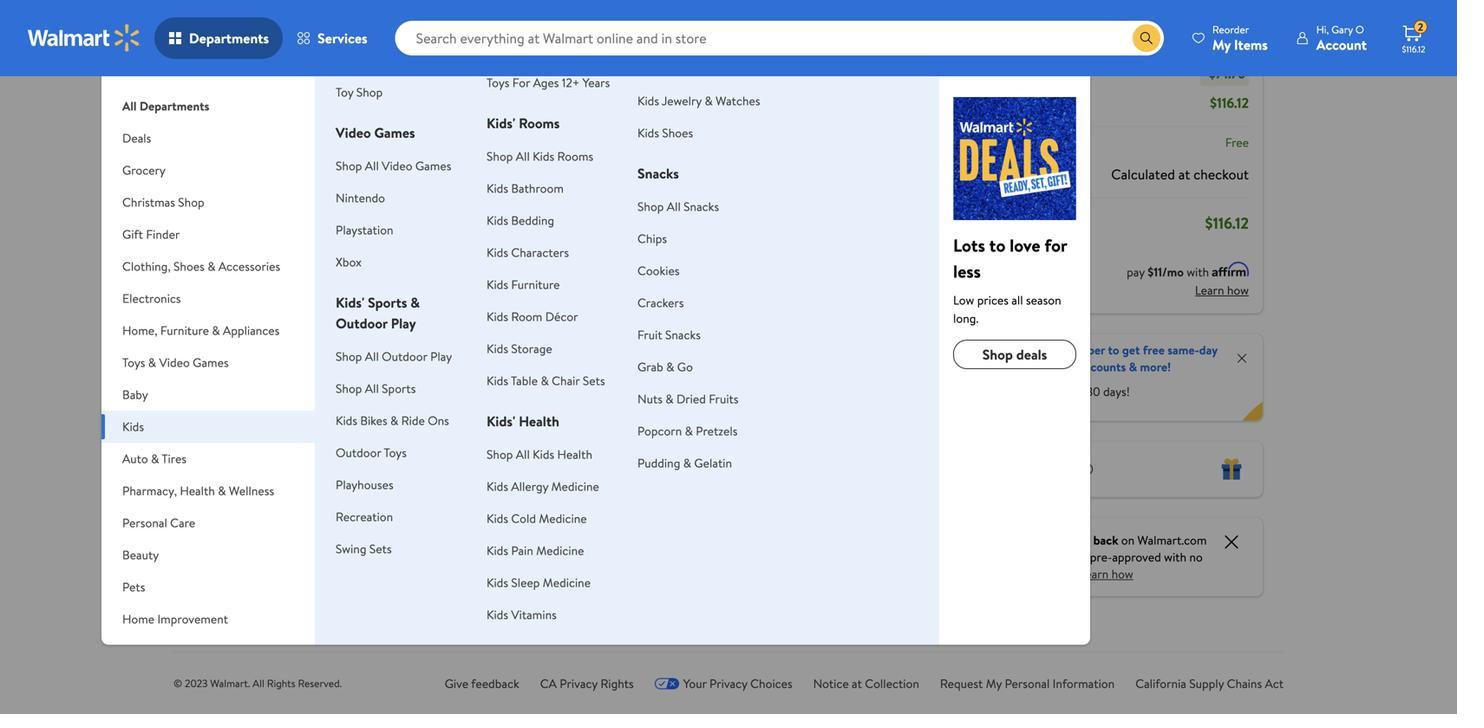 Task type: locate. For each thing, give the bounding box(es) containing it.
shop for shop more deals
[[215, 158, 249, 180]]

0 horizontal spatial accessories
[[218, 258, 280, 275]]

shop up chips
[[638, 198, 664, 215]]

kids' up ice
[[487, 412, 515, 431]]

1 horizontal spatial to
[[1108, 342, 1119, 359]]

privacy right the 'your'
[[709, 676, 747, 693]]

shop down grocery dropdown button
[[178, 194, 204, 211]]

0 horizontal spatial personal
[[122, 515, 167, 532]]

home improvement button
[[102, 604, 315, 636]]

furniture up the toys & video games at the left
[[160, 322, 209, 339]]

kids for kids pain medicine
[[487, 543, 508, 559]]

3+ day shipping up for
[[497, 27, 567, 42]]

shoes
[[662, 124, 693, 141], [174, 258, 205, 275]]

0 horizontal spatial learn
[[1079, 566, 1109, 583]]

30
[[1086, 383, 1100, 400]]

with inside chefman turbo fry stainless steel air fryer with basket divider, 8 quart
[[226, 457, 251, 476]]

2 horizontal spatial add to cart image
[[504, 308, 524, 329]]

play up ons
[[430, 348, 452, 365]]

0 vertical spatial sets
[[583, 373, 605, 389]]

icemaker,
[[494, 495, 551, 514]]

0 vertical spatial outdoor
[[336, 314, 388, 333]]

health up 1228
[[557, 446, 592, 463]]

1 vertical spatial free
[[1043, 383, 1065, 400]]

walmart.
[[210, 677, 250, 691]]

now for now $348.00 $579.00 ge profile™ opal™ nugget ice maker with side tank, countertop icemaker, stainless steel
[[494, 359, 525, 380]]

0 vertical spatial personal
[[122, 515, 167, 532]]

4 add button from the left
[[631, 305, 694, 333]]

shipping up kids cold medicine "link"
[[525, 492, 562, 507]]

o
[[1356, 22, 1364, 37]]

to down estimated total
[[989, 233, 1006, 258]]

kids vitamins link
[[487, 607, 557, 624]]

4 add from the left
[[659, 310, 680, 327]]

clothing, shoes & accessories button
[[102, 251, 315, 283]]

fruit snacks link
[[638, 327, 701, 343]]

fruit inside now $16.98 $24.28 21.2 ¢/count welch's, gluten free,  berries 'n cherries fruit snacks 0.8oz pouches, 80 count case
[[683, 453, 711, 472]]

shop up nintendo
[[336, 157, 362, 174]]

add button inside now $16.98 group
[[631, 305, 694, 333]]

all for shop all outdoor play
[[365, 348, 379, 365]]

1 horizontal spatial privacy
[[709, 676, 747, 693]]

2 horizontal spatial deal
[[635, 200, 655, 215]]

1 horizontal spatial furniture
[[511, 276, 560, 293]]

3+ day shipping inside 'now $49.00' group
[[229, 492, 299, 507]]

Search search field
[[395, 21, 1164, 56]]

1 vertical spatial xbox
[[360, 415, 389, 434]]

0 horizontal spatial 3+ day shipping
[[229, 492, 299, 507]]

at right notice
[[852, 676, 862, 693]]

furniture up kids room décor
[[511, 276, 560, 293]]

request
[[940, 676, 983, 693]]

1 horizontal spatial accessories
[[638, 60, 699, 77]]

medicine right pain
[[536, 543, 584, 559]]

© 2023 walmart. all rights reserved.
[[173, 677, 342, 691]]

steel inside now $348.00 $579.00 ge profile™ opal™ nugget ice maker with side tank, countertop icemaker, stainless steel
[[549, 514, 579, 533]]

0 horizontal spatial deal
[[367, 200, 387, 215]]

accessories down gift finder dropdown button
[[218, 258, 280, 275]]

0 vertical spatial kids'
[[487, 114, 515, 133]]

learn right risk.
[[1079, 566, 1109, 583]]

3+ down playhouses
[[363, 507, 375, 522]]

how down on
[[1112, 566, 1133, 583]]

0 horizontal spatial 3+
[[229, 492, 241, 507]]

0 vertical spatial learn
[[1195, 282, 1224, 299]]

kids for kids sleep medicine
[[487, 575, 508, 592]]

add to cart image
[[638, 308, 659, 329]]

with inside see if you're pre-approved with no credit risk.
[[1164, 549, 1187, 566]]

all for shop all video games
[[365, 157, 379, 174]]

my inside reorder my items
[[1212, 35, 1231, 54]]

grab & go
[[638, 359, 693, 376]]

hi, gary o account
[[1316, 22, 1367, 54]]

shipping left services
[[256, 27, 294, 42]]

day left close walmart plus section image
[[1199, 342, 1218, 359]]

accessories down backpacks
[[638, 60, 699, 77]]

0 vertical spatial health
[[519, 412, 559, 431]]

add inside now $348.00 group
[[524, 310, 546, 327]]

how down affirm image
[[1227, 282, 1249, 299]]

kids for kids bikes & ride ons
[[336, 412, 357, 429]]

0 vertical spatial my
[[1212, 35, 1231, 54]]

shop for shop all outdoor play
[[336, 348, 362, 365]]

games for shop all video games
[[415, 157, 451, 174]]

kids for kids backpacks & accessories
[[638, 42, 659, 59]]

0 vertical spatial how
[[1227, 282, 1249, 299]]

21.2
[[628, 395, 647, 412]]

1 vertical spatial steel
[[549, 514, 579, 533]]

3+ day shipping down the basket at the left of the page
[[229, 492, 299, 507]]

1 vertical spatial learn
[[1079, 566, 1109, 583]]

add to cart image
[[235, 308, 256, 329], [369, 308, 390, 329], [504, 308, 524, 329]]

0 vertical spatial furniture
[[511, 276, 560, 293]]

health up maker
[[519, 412, 559, 431]]

2-day shipping
[[229, 27, 294, 42], [631, 27, 696, 42], [363, 51, 428, 66], [497, 492, 562, 507]]

0 horizontal spatial free
[[1043, 383, 1065, 400]]

free right get
[[1143, 342, 1165, 359]]

Walmart Site-Wide search field
[[395, 21, 1164, 56]]

shoes down gift finder dropdown button
[[174, 258, 205, 275]]

learn how down affirm image
[[1195, 282, 1249, 299]]

departments up all departments link
[[189, 29, 269, 48]]

deals inside dropdown button
[[122, 130, 151, 147]]

a
[[1052, 342, 1058, 359]]

2 vertical spatial 3+ day shipping
[[363, 507, 433, 522]]

now $349.00 group
[[360, 190, 463, 532]]

for inside banner
[[1068, 383, 1084, 400]]

1 vertical spatial 3+
[[229, 492, 241, 507]]

kids for kids bedding
[[487, 212, 508, 229]]

kids for kids vitamins
[[487, 607, 508, 624]]

day up all departments link
[[238, 27, 254, 42]]

kids for kids dropdown button
[[122, 418, 144, 435]]

0 vertical spatial shoes
[[662, 124, 693, 141]]

fruit snacks
[[638, 327, 701, 343]]

2 vertical spatial 3+
[[363, 507, 375, 522]]

your privacy choices link
[[655, 676, 792, 693]]

2- up the kids backpacks & accessories link
[[631, 27, 641, 42]]

with up wellness
[[226, 457, 251, 476]]

to inside the "lots to love for less low prices all season long."
[[989, 233, 1006, 258]]

shop left more
[[215, 158, 249, 180]]

0.8oz
[[672, 472, 704, 491]]

free inside 'become a member to get free same-day delivery, gas discounts & more!'
[[1143, 342, 1165, 359]]

kids' for kids' rooms
[[487, 114, 515, 133]]

with right $11/mo
[[1187, 264, 1209, 281]]

3 now from the left
[[494, 359, 525, 380]]

sets right chair
[[583, 373, 605, 389]]

0 vertical spatial learn how
[[1195, 282, 1249, 299]]

christmas shop
[[122, 194, 204, 211]]

1 vertical spatial fruit
[[683, 453, 711, 472]]

shop down opal™
[[487, 446, 513, 463]]

day left 8
[[243, 492, 259, 507]]

medicine down kids allergy medicine
[[539, 510, 587, 527]]

0 horizontal spatial to
[[989, 233, 1006, 258]]

affirm image
[[1212, 262, 1249, 277]]

accessories inside kids backpacks & accessories
[[638, 60, 699, 77]]

add inside 'now $49.00' group
[[256, 310, 278, 327]]

banner
[[934, 334, 1263, 421]]

learn how
[[1195, 282, 1249, 299], [1079, 566, 1133, 583]]

3+ up toys for ages 12+ years
[[497, 27, 509, 42]]

deal for $349.00
[[367, 200, 387, 215]]

hi,
[[1316, 22, 1329, 37]]

to left get
[[1108, 342, 1119, 359]]

air
[[259, 438, 277, 457]]

watches
[[716, 92, 760, 109]]

$349.00
[[394, 359, 450, 380]]

0 vertical spatial play
[[391, 314, 416, 333]]

shop up bikes
[[336, 380, 362, 397]]

kids' down xbox link
[[336, 293, 364, 312]]

xbox down playstation link
[[336, 254, 362, 271]]

request my personal information link
[[940, 676, 1115, 693]]

2 add button from the left
[[363, 305, 426, 333]]

pharmacy, health & wellness button
[[102, 475, 315, 507]]

toys inside toys & video games dropdown button
[[122, 354, 145, 371]]

for left 30 at the right bottom of the page
[[1068, 383, 1084, 400]]

0 vertical spatial games
[[374, 123, 415, 142]]

learn down affirm image
[[1195, 282, 1224, 299]]

1 vertical spatial $116.12
[[1210, 93, 1249, 112]]

1 horizontal spatial 3+
[[363, 507, 375, 522]]

shop down kids' rooms on the left top
[[487, 148, 513, 165]]

day inside now $348.00 group
[[507, 492, 522, 507]]

countertop
[[494, 476, 564, 495]]

kids pain medicine link
[[487, 543, 584, 559]]

1 vertical spatial at
[[852, 676, 862, 693]]

medicine for kids pain medicine
[[536, 543, 584, 559]]

2 add from the left
[[390, 310, 412, 327]]

quart
[[286, 476, 322, 495]]

information
[[1053, 676, 1115, 693]]

add to cart image inside now $348.00 group
[[504, 308, 524, 329]]

1 vertical spatial sets
[[369, 541, 392, 558]]

1 horizontal spatial learn
[[1195, 282, 1224, 299]]

$116.12 down 2
[[1402, 43, 1425, 55]]

3 add from the left
[[524, 310, 546, 327]]

shop up shop all sports
[[336, 348, 362, 365]]

3+ inside now $349.00 group
[[363, 507, 375, 522]]

steel inside chefman turbo fry stainless steel air fryer with basket divider, 8 quart
[[226, 438, 256, 457]]

xbox down $349.00/ca
[[360, 415, 389, 434]]

toys for toys for ages 12+ years
[[487, 74, 510, 91]]

2- left allergy on the left of the page
[[497, 492, 507, 507]]

1 vertical spatial sports
[[382, 380, 416, 397]]

$116.12 up affirm image
[[1205, 212, 1249, 234]]

for right "love"
[[1045, 233, 1067, 258]]

my up -$71.76 at the top right of the page
[[1212, 35, 1231, 54]]

sports
[[368, 293, 407, 312], [382, 380, 416, 397]]

day up kids backpacks & accessories
[[641, 27, 656, 42]]

play up shop all outdoor play link at the left of the page
[[391, 314, 416, 333]]

1 vertical spatial toys
[[122, 354, 145, 371]]

1 vertical spatial deals
[[293, 158, 330, 180]]

health for pharmacy, health & wellness
[[180, 483, 215, 500]]

search icon image
[[1140, 31, 1153, 45]]

0 vertical spatial deals
[[122, 130, 151, 147]]

toys down kids bikes & ride ons
[[384, 445, 407, 461]]

now inside now $348.00 $579.00 ge profile™ opal™ nugget ice maker with side tank, countertop icemaker, stainless steel
[[494, 359, 525, 380]]

2 vertical spatial toys
[[384, 445, 407, 461]]

day down playhouses
[[377, 507, 393, 522]]

all for shop all snacks
[[667, 198, 681, 215]]

1 horizontal spatial deal
[[501, 200, 521, 215]]

accessories for kids backpacks & accessories
[[638, 60, 699, 77]]

basket
[[255, 457, 294, 476]]

kids for kids allergy medicine
[[487, 478, 508, 495]]

0 vertical spatial toys
[[487, 74, 510, 91]]

1 horizontal spatial fruit
[[683, 453, 711, 472]]

toys & video games button
[[102, 347, 315, 379]]

rooms up shop all kids rooms link on the top
[[519, 114, 560, 133]]

kids for kids furniture
[[487, 276, 508, 293]]

kids' for kids' health
[[487, 412, 515, 431]]

for inside the "lots to love for less low prices all season long."
[[1045, 233, 1067, 258]]

2 vertical spatial games
[[193, 354, 229, 371]]

kids room décor
[[487, 308, 578, 325]]

games
[[374, 123, 415, 142], [415, 157, 451, 174], [193, 354, 229, 371]]

deals
[[1016, 345, 1047, 364]]

shop for shop all sports
[[336, 380, 362, 397]]

add button for now $349.00
[[363, 305, 426, 333]]

shoes for kids
[[662, 124, 693, 141]]

same-
[[1168, 342, 1199, 359]]

tires
[[162, 451, 186, 467]]

shop right toy on the left
[[356, 84, 383, 101]]

1 vertical spatial departments
[[139, 98, 209, 114]]

ca privacy rights link
[[540, 676, 634, 693]]

deal inside now $348.00 group
[[501, 200, 521, 215]]

0 horizontal spatial shoes
[[174, 258, 205, 275]]

shop for shop all video games
[[336, 157, 362, 174]]

add button inside now $349.00 group
[[363, 305, 426, 333]]

3+ inside 'now $49.00' group
[[229, 492, 241, 507]]

deals right more
[[293, 158, 330, 180]]

kids' inside "kids' sports & outdoor play"
[[336, 293, 364, 312]]

0 vertical spatial rooms
[[519, 114, 560, 133]]

2 horizontal spatial 3+ day shipping
[[497, 27, 567, 42]]

personal left information
[[1005, 676, 1050, 693]]

3 deal from the left
[[635, 200, 655, 215]]

0 vertical spatial to
[[989, 233, 1006, 258]]

2- down 'pickup'
[[363, 51, 373, 66]]

medicine for kids sleep medicine
[[543, 575, 591, 592]]

deal inside now $349.00 group
[[367, 200, 387, 215]]

0 vertical spatial accessories
[[638, 60, 699, 77]]

0 vertical spatial sports
[[368, 293, 407, 312]]

add to cart image for now $349.00
[[369, 308, 390, 329]]

add to cart image inside now $349.00 group
[[369, 308, 390, 329]]

rights left privacy choices icon
[[601, 676, 634, 693]]

1 horizontal spatial deals
[[293, 158, 330, 180]]

outdoor up playhouses
[[336, 445, 381, 461]]

shoes inside dropdown button
[[174, 258, 205, 275]]

0 horizontal spatial furniture
[[160, 322, 209, 339]]

medicine down tank,
[[551, 478, 599, 495]]

medicine for kids cold medicine
[[539, 510, 587, 527]]

health inside dropdown button
[[180, 483, 215, 500]]

0 horizontal spatial play
[[391, 314, 416, 333]]

privacy right "ca" at the bottom
[[560, 676, 598, 693]]

savings
[[948, 64, 994, 83]]

1 add from the left
[[256, 310, 278, 327]]

0 horizontal spatial fruit
[[638, 327, 662, 343]]

health down 'auto & tires' dropdown button
[[180, 483, 215, 500]]

accessories inside dropdown button
[[218, 258, 280, 275]]

games for toys & video games
[[193, 354, 229, 371]]

shop for shop all kids health
[[487, 446, 513, 463]]

0 vertical spatial for
[[1045, 233, 1067, 258]]

love
[[1010, 233, 1040, 258]]

0 horizontal spatial add to cart image
[[235, 308, 256, 329]]

2 privacy from the left
[[709, 676, 747, 693]]

deal down kids bathroom
[[501, 200, 521, 215]]

case
[[669, 510, 698, 529]]

3+ day shipping down playhouses
[[363, 507, 433, 522]]

add button for now $16.98
[[631, 305, 694, 333]]

deals up grocery
[[122, 130, 151, 147]]

1 horizontal spatial stainless
[[494, 514, 545, 533]]

3+ up personal care dropdown button
[[229, 492, 241, 507]]

0 vertical spatial xbox
[[336, 254, 362, 271]]

health
[[519, 412, 559, 431], [557, 446, 592, 463], [180, 483, 215, 500]]

gift finder button
[[102, 219, 315, 251]]

day up the cold
[[507, 492, 522, 507]]

0 vertical spatial 3+
[[497, 27, 509, 42]]

clothing,
[[122, 258, 171, 275]]

0 vertical spatial stainless
[[248, 419, 300, 438]]

dismiss capital one banner image
[[1221, 532, 1242, 553]]

2- up all departments link
[[229, 27, 238, 42]]

kids bikes & ride ons link
[[336, 412, 449, 429]]

2 deal from the left
[[501, 200, 521, 215]]

at for notice
[[852, 676, 862, 693]]

1 vertical spatial games
[[415, 157, 451, 174]]

3 add to cart image from the left
[[504, 308, 524, 329]]

3 add button from the left
[[497, 305, 560, 333]]

0 vertical spatial steel
[[226, 438, 256, 457]]

add to cart image for now $348.00
[[504, 308, 524, 329]]

taxes
[[948, 165, 981, 184]]

kids inside kids backpacks & accessories
[[638, 42, 659, 59]]

deal up playstation link
[[367, 200, 387, 215]]

toys up baby
[[122, 354, 145, 371]]

0 horizontal spatial privacy
[[560, 676, 598, 693]]

1 vertical spatial for
[[1068, 383, 1084, 400]]

shop all kids rooms
[[487, 148, 593, 165]]

kids allergy medicine link
[[487, 478, 599, 495]]

kids for kids storage
[[487, 340, 508, 357]]

video down home, furniture & appliances
[[159, 354, 190, 371]]

steel left the air
[[226, 438, 256, 457]]

kids' down for
[[487, 114, 515, 133]]

now $49.00
[[226, 359, 307, 380]]

shop left deals
[[982, 345, 1013, 364]]

video
[[336, 123, 371, 142], [382, 157, 412, 174], [159, 354, 190, 371], [360, 434, 395, 453]]

turbo
[[284, 400, 318, 419]]

1 add to cart image from the left
[[235, 308, 256, 329]]

kids characters
[[487, 244, 569, 261]]

2 vertical spatial health
[[180, 483, 215, 500]]

personal up beauty
[[122, 515, 167, 532]]

shoes down jewelry
[[662, 124, 693, 141]]

add to cart image inside 'now $49.00' group
[[235, 308, 256, 329]]

kids inside dropdown button
[[122, 418, 144, 435]]

2- inside now $348.00 group
[[497, 492, 507, 507]]

with
[[1187, 264, 1209, 281], [555, 438, 581, 457], [226, 457, 251, 476], [1164, 549, 1187, 566]]

accessories
[[638, 60, 699, 77], [218, 258, 280, 275]]

3+ day shipping for chefman turbo fry stainless steel air fryer with basket divider, 8 quart
[[229, 492, 299, 507]]

games inside dropdown button
[[193, 354, 229, 371]]

3+ for chefman turbo fry stainless steel air fryer with basket divider, 8 quart
[[229, 492, 241, 507]]

2 vertical spatial kids'
[[487, 412, 515, 431]]

0 horizontal spatial my
[[986, 676, 1002, 693]]

4 now from the left
[[628, 359, 659, 380]]

$116.12 down $71.76 on the top right of page
[[1210, 93, 1249, 112]]

-
[[1204, 64, 1209, 83]]

my for items
[[1212, 35, 1231, 54]]

berries
[[662, 434, 704, 453]]

toys left for
[[487, 74, 510, 91]]

patio & garden
[[122, 643, 202, 660]]

medicine for kids allergy medicine
[[551, 478, 599, 495]]

0 horizontal spatial rights
[[267, 677, 295, 691]]

sets right swing
[[369, 541, 392, 558]]

furniture inside dropdown button
[[160, 322, 209, 339]]

0 horizontal spatial stainless
[[248, 419, 300, 438]]

1 deal from the left
[[367, 200, 387, 215]]

2-
[[229, 27, 238, 42], [631, 27, 641, 42], [363, 51, 373, 66], [497, 492, 507, 507]]

now inside now $16.98 $24.28 21.2 ¢/count welch's, gluten free,  berries 'n cherries fruit snacks 0.8oz pouches, 80 count case
[[628, 359, 659, 380]]

cookies link
[[638, 262, 680, 279]]

add button for now $348.00
[[497, 305, 560, 333]]

medicine right sleep
[[543, 575, 591, 592]]

kids furniture link
[[487, 276, 560, 293]]

popcorn
[[638, 423, 682, 440]]

1 vertical spatial personal
[[1005, 676, 1050, 693]]

1 now from the left
[[226, 359, 257, 380]]

3+ day shipping inside now $349.00 group
[[363, 507, 433, 522]]

deal up the "chips" link
[[635, 200, 655, 215]]

2 add to cart image from the left
[[369, 308, 390, 329]]

nuts & dried fruits link
[[638, 391, 739, 408]]

shop for shop all snacks
[[638, 198, 664, 215]]

day
[[238, 27, 254, 42], [512, 27, 527, 42], [641, 27, 656, 42], [373, 51, 388, 66], [1199, 342, 1218, 359], [243, 492, 259, 507], [507, 492, 522, 507], [377, 507, 393, 522]]

shop all snacks link
[[638, 198, 719, 215]]

0 horizontal spatial toys
[[122, 354, 145, 371]]

0 vertical spatial free
[[1143, 342, 1165, 359]]

my
[[1212, 35, 1231, 54], [986, 676, 1002, 693]]

maker
[[515, 438, 552, 457]]

furniture for home,
[[160, 322, 209, 339]]

furniture
[[511, 276, 560, 293], [160, 322, 209, 339]]

2 now from the left
[[360, 359, 391, 380]]

& inside 'become a member to get free same-day delivery, gas discounts & more!'
[[1129, 359, 1137, 376]]

at for calculated
[[1178, 165, 1190, 184]]

2 horizontal spatial 3+
[[497, 27, 509, 42]]

add button inside now $348.00 group
[[497, 305, 560, 333]]

privacy
[[560, 676, 598, 693], [709, 676, 747, 693]]

kids backpacks & accessories link
[[638, 42, 727, 77]]

free down 'gas'
[[1043, 383, 1065, 400]]

prices
[[977, 292, 1009, 309]]

departments up deals dropdown button
[[139, 98, 209, 114]]

add inside now $349.00 group
[[390, 310, 412, 327]]

gifting image
[[1221, 459, 1242, 480]]

1 vertical spatial furniture
[[160, 322, 209, 339]]

1 privacy from the left
[[560, 676, 598, 693]]

now inside 'now $49.00' group
[[226, 359, 257, 380]]

now $16.98 group
[[628, 190, 731, 529]]

0 vertical spatial departments
[[189, 29, 269, 48]]

steel up the kids pain medicine
[[549, 514, 579, 533]]

see if you're pre-approved with no credit risk.
[[1022, 549, 1203, 583]]

1 horizontal spatial my
[[1212, 35, 1231, 54]]

outdoor up shop all outdoor play link at the left of the page
[[336, 314, 388, 333]]

my right request
[[986, 676, 1002, 693]]

1 vertical spatial stainless
[[494, 514, 545, 533]]

rights left reserved.
[[267, 677, 295, 691]]

learn how down 'back'
[[1079, 566, 1133, 583]]

with left no
[[1164, 549, 1187, 566]]

0 horizontal spatial at
[[852, 676, 862, 693]]

give
[[445, 676, 469, 693]]

video down toy shop
[[336, 123, 371, 142]]

1 add button from the left
[[228, 305, 292, 333]]

notice at collection
[[813, 676, 919, 693]]

now inside now $349.00 $499.00 $349.00/ca xbox series x video game console, black
[[360, 359, 391, 380]]

all
[[122, 98, 137, 114], [516, 148, 530, 165], [365, 157, 379, 174], [667, 198, 681, 215], [365, 348, 379, 365], [365, 380, 379, 397], [516, 446, 530, 463], [253, 677, 264, 691]]

& inside kids backpacks & accessories
[[719, 42, 727, 59]]

popcorn & pretzels
[[638, 423, 738, 440]]

kids'
[[487, 114, 515, 133], [336, 293, 364, 312], [487, 412, 515, 431]]

kids image
[[953, 97, 1076, 220]]

auto & tires button
[[102, 443, 315, 475]]

add inside now $16.98 group
[[659, 310, 680, 327]]

1 vertical spatial 3+ day shipping
[[229, 492, 299, 507]]

walmart+
[[989, 383, 1041, 400]]

1 vertical spatial to
[[1108, 342, 1119, 359]]

kids for kids jewelry & watches
[[638, 92, 659, 109]]

now $348.00 group
[[494, 190, 597, 533]]

1 horizontal spatial add to cart image
[[369, 308, 390, 329]]

1 horizontal spatial learn how
[[1195, 282, 1249, 299]]

1 horizontal spatial at
[[1178, 165, 1190, 184]]

2023
[[185, 677, 208, 691]]

free,
[[628, 434, 658, 453]]

outdoor inside "kids' sports & outdoor play"
[[336, 314, 388, 333]]

for for love
[[1045, 233, 1067, 258]]

home
[[122, 611, 155, 628]]

all for shop all kids rooms
[[516, 148, 530, 165]]

at left checkout
[[1178, 165, 1190, 184]]

rights
[[601, 676, 634, 693], [267, 677, 295, 691]]



Task type: vqa. For each thing, say whether or not it's contained in the screenshot.
Registry LINK
no



Task type: describe. For each thing, give the bounding box(es) containing it.
privacy for your
[[709, 676, 747, 693]]

backpacks
[[662, 42, 716, 59]]

day inside 'become a member to get free same-day delivery, gas discounts & more!'
[[1199, 342, 1218, 359]]

day down 'pickup'
[[373, 51, 388, 66]]

snacks inside now $16.98 $24.28 21.2 ¢/count welch's, gluten free,  berries 'n cherries fruit snacks 0.8oz pouches, 80 count case
[[628, 472, 669, 491]]

shop inside dropdown button
[[178, 194, 204, 211]]

toy
[[336, 84, 353, 101]]

& inside "kids' sports & outdoor play"
[[410, 293, 420, 312]]

5%
[[1049, 532, 1064, 549]]

furniture for kids
[[511, 276, 560, 293]]

kids for kids room décor
[[487, 308, 508, 325]]

$24.28
[[628, 380, 663, 397]]

& inside dropdown button
[[207, 258, 216, 275]]

2-day shipping inside now $348.00 group
[[497, 492, 562, 507]]

shop more deals
[[215, 158, 330, 180]]

deals button
[[102, 122, 315, 154]]

swing sets
[[336, 541, 392, 558]]

kids' for kids' sports & outdoor play
[[336, 293, 364, 312]]

kids bedding link
[[487, 212, 554, 229]]

with inside now $348.00 $579.00 ge profile™ opal™ nugget ice maker with side tank, countertop icemaker, stainless steel
[[555, 438, 581, 457]]

california
[[1135, 676, 1186, 693]]

$499.00
[[360, 380, 402, 397]]

ages
[[533, 74, 559, 91]]

less
[[953, 259, 981, 284]]

account
[[1316, 35, 1367, 54]]

nuts & dried fruits
[[638, 391, 739, 408]]

home, furniture & appliances
[[122, 322, 280, 339]]

go
[[677, 359, 693, 376]]

all departments link
[[102, 76, 315, 122]]

care
[[170, 515, 195, 532]]

swing
[[336, 541, 366, 558]]

privacy for ca
[[560, 676, 598, 693]]

shop all kids rooms link
[[487, 148, 593, 165]]

1 vertical spatial health
[[557, 446, 592, 463]]

ca
[[540, 676, 557, 693]]

all for shop all kids health
[[516, 446, 530, 463]]

gluten
[[680, 415, 720, 434]]

bikes
[[360, 412, 387, 429]]

sports inside "kids' sports & outdoor play"
[[368, 293, 407, 312]]

shop for shop all kids rooms
[[487, 148, 513, 165]]

deal inside now $16.98 group
[[635, 200, 655, 215]]

calculated at checkout
[[1111, 165, 1249, 184]]

shipping inside now $349.00 group
[[395, 507, 433, 522]]

deal for $348.00
[[501, 200, 521, 215]]

shop all video games link
[[336, 157, 451, 174]]

recreation
[[336, 509, 393, 526]]

toys for ages 12+ years link
[[487, 74, 610, 91]]

kids sleep medicine
[[487, 575, 591, 592]]

2 vertical spatial $116.12
[[1205, 212, 1249, 234]]

1 horizontal spatial play
[[430, 348, 452, 365]]

0 horizontal spatial sets
[[369, 541, 392, 558]]

now for now $349.00 $499.00 $349.00/ca xbox series x video game console, black
[[360, 359, 391, 380]]

patio
[[122, 643, 149, 660]]

$349.00/ca
[[360, 395, 418, 412]]

pharmacy, health & wellness
[[122, 483, 274, 500]]

nintendo
[[336, 190, 385, 206]]

3+ day shipping for xbox series x video game console, black
[[363, 507, 433, 522]]

wellness
[[229, 483, 274, 500]]

day inside 'now $49.00' group
[[243, 492, 259, 507]]

xbox inside now $349.00 $499.00 $349.00/ca xbox series x video game console, black
[[360, 415, 389, 434]]

shipping down delivery
[[390, 51, 428, 66]]

kids for kids cold medicine
[[487, 510, 508, 527]]

finder
[[146, 226, 180, 243]]

kids for kids bathroom
[[487, 180, 508, 197]]

gift
[[122, 226, 143, 243]]

free
[[1225, 134, 1249, 151]]

kids backpacks & accessories
[[638, 42, 727, 77]]

health for kids' health
[[519, 412, 559, 431]]

sleep
[[511, 575, 540, 592]]

2 vertical spatial outdoor
[[336, 445, 381, 461]]

to inside 'become a member to get free same-day delivery, gas discounts & more!'
[[1108, 342, 1119, 359]]

add button inside 'now $49.00' group
[[228, 305, 292, 333]]

3+ for xbox series x video game console, black
[[363, 507, 375, 522]]

shop all kids health link
[[487, 446, 592, 463]]

personal inside dropdown button
[[122, 515, 167, 532]]

kids characters link
[[487, 244, 569, 261]]

request my personal information
[[940, 676, 1115, 693]]

back
[[1093, 532, 1118, 549]]

gas
[[1055, 359, 1073, 376]]

shipping up toys for ages 12+ years link
[[530, 27, 567, 42]]

$16.98
[[663, 359, 705, 380]]

cookies
[[638, 262, 680, 279]]

day inside now $349.00 group
[[377, 507, 393, 522]]

1 horizontal spatial sets
[[583, 373, 605, 389]]

kids bathroom
[[487, 180, 564, 197]]

nuts
[[638, 391, 663, 408]]

walmart plus image
[[948, 352, 1000, 369]]

shop all video games
[[336, 157, 451, 174]]

close walmart plus section image
[[1235, 352, 1249, 366]]

play inside "kids' sports & outdoor play"
[[391, 314, 416, 333]]

xbox link
[[336, 254, 362, 271]]

privacy choices icon image
[[655, 678, 680, 690]]

long.
[[953, 310, 979, 327]]

earn 5% cash back on walmart.com
[[1022, 532, 1207, 549]]

video inside dropdown button
[[159, 354, 190, 371]]

80
[[685, 491, 701, 510]]

bedding
[[511, 212, 554, 229]]

walmart image
[[28, 24, 141, 52]]

shop all sports
[[336, 380, 416, 397]]

shipping inside now $348.00 group
[[525, 492, 562, 507]]

jewelry
[[662, 92, 702, 109]]

shipping up backpacks
[[659, 27, 696, 42]]

1 vertical spatial learn how
[[1079, 566, 1133, 583]]

kids for kids characters
[[487, 244, 508, 261]]

now for now $16.98 $24.28 21.2 ¢/count welch's, gluten free,  berries 'n cherries fruit snacks 0.8oz pouches, 80 count case
[[628, 359, 659, 380]]

1 horizontal spatial personal
[[1005, 676, 1050, 693]]

pay
[[1127, 264, 1145, 281]]

accessories for clothing, shoes & accessories
[[218, 258, 280, 275]]

toy shop link
[[336, 84, 383, 101]]

lots to love for less low prices all season long.
[[953, 233, 1067, 327]]

kids for kids shoes
[[638, 124, 659, 141]]

all
[[1012, 292, 1023, 309]]

my for personal
[[986, 676, 1002, 693]]

day up for
[[512, 27, 527, 42]]

dried
[[676, 391, 706, 408]]

1 horizontal spatial rights
[[601, 676, 634, 693]]

for for free
[[1068, 383, 1084, 400]]

pretzels
[[696, 423, 738, 440]]

video down video games
[[382, 157, 412, 174]]

kids room décor link
[[487, 308, 578, 325]]

reorder
[[1212, 22, 1249, 37]]

shoes for clothing,
[[174, 258, 205, 275]]

1 vertical spatial rooms
[[557, 148, 593, 165]]

nintendo link
[[336, 190, 385, 206]]

1 horizontal spatial toys
[[384, 445, 407, 461]]

stainless inside now $348.00 $579.00 ge profile™ opal™ nugget ice maker with side tank, countertop icemaker, stainless steel
[[494, 514, 545, 533]]

kids for kids table & chair sets
[[487, 373, 508, 389]]

estimated total
[[948, 214, 1041, 233]]

0 vertical spatial 3+ day shipping
[[497, 27, 567, 42]]

$348.00
[[529, 359, 585, 380]]

banner containing become a member to get free same-day delivery, gas discounts & more!
[[934, 334, 1263, 421]]

all for shop all sports
[[365, 380, 379, 397]]

learn more about gifting image
[[1080, 463, 1094, 477]]

kids' sports & outdoor play
[[336, 293, 420, 333]]

1 vertical spatial outdoor
[[382, 348, 427, 365]]

kids bathroom link
[[487, 180, 564, 197]]

kids storage link
[[487, 340, 552, 357]]

departments inside popup button
[[189, 29, 269, 48]]

cash
[[1067, 532, 1090, 549]]

$579.00
[[494, 380, 535, 397]]

toys for toys & video games
[[122, 354, 145, 371]]

patio & garden button
[[102, 636, 315, 668]]

fryer
[[280, 438, 312, 457]]

black
[[415, 453, 447, 472]]

2
[[1418, 20, 1423, 34]]

chefman turbo fry stainless steel air fryer with basket divider, 8 quart
[[226, 400, 322, 495]]

1 vertical spatial how
[[1112, 566, 1133, 583]]

video inside now $349.00 $499.00 $349.00/ca xbox series x video game console, black
[[360, 434, 395, 453]]

0 vertical spatial $116.12
[[1402, 43, 1425, 55]]

swing sets link
[[336, 541, 392, 558]]

give feedback
[[445, 676, 519, 693]]

1228
[[549, 464, 570, 479]]

shop for shop deals
[[982, 345, 1013, 364]]

baby button
[[102, 379, 315, 411]]

now $49.00 group
[[226, 190, 328, 517]]

stainless inside chefman turbo fry stainless steel air fryer with basket divider, 8 quart
[[248, 419, 300, 438]]

now for now $49.00
[[226, 359, 257, 380]]

shipping inside 'now $49.00' group
[[261, 492, 299, 507]]

pudding & gelatin link
[[638, 455, 732, 472]]

kids shoes
[[638, 124, 693, 141]]

delivery,
[[1007, 359, 1052, 376]]

chips link
[[638, 230, 667, 247]]



